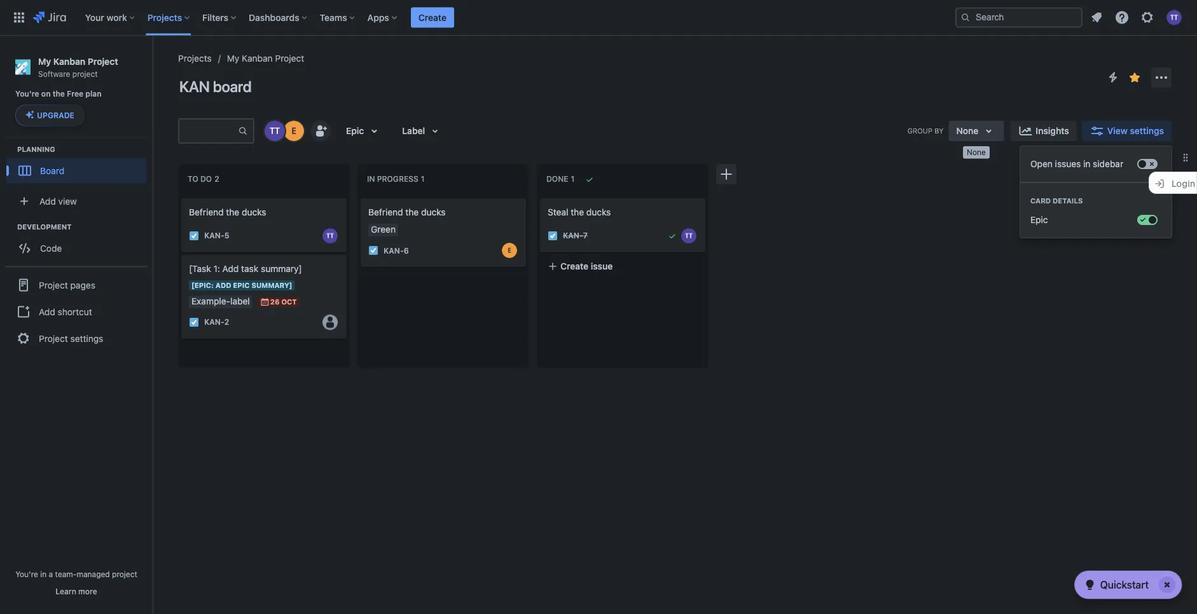Task type: vqa. For each thing, say whether or not it's contained in the screenshot.
Apps
yes



Task type: describe. For each thing, give the bounding box(es) containing it.
done
[[546, 175, 568, 184]]

add for add shortcut
[[39, 307, 55, 317]]

view settings button
[[1082, 121, 1172, 141]]

task
[[241, 264, 258, 274]]

insights
[[1036, 126, 1069, 136]]

26
[[270, 298, 280, 306]]

software
[[38, 69, 70, 78]]

create button
[[411, 7, 454, 28]]

group containing project pages
[[5, 266, 148, 356]]

progress
[[377, 175, 418, 184]]

teams
[[320, 12, 347, 23]]

create issue
[[560, 261, 613, 271]]

project up add shortcut
[[39, 280, 68, 290]]

project inside my kanban project software project
[[72, 69, 98, 78]]

automations menu button icon image
[[1106, 70, 1121, 85]]

view settings
[[1107, 126, 1164, 136]]

befriend for do
[[189, 207, 224, 218]]

assignee: terry turtle image
[[681, 228, 697, 243]]

2
[[224, 318, 229, 327]]

learn more button
[[56, 586, 97, 597]]

project pages
[[39, 280, 95, 290]]

banner containing your work
[[0, 0, 1197, 36]]

6
[[404, 246, 409, 255]]

in progress element
[[367, 175, 427, 184]]

kan-5 link
[[204, 230, 229, 241]]

in progress
[[367, 175, 418, 184]]

card
[[1030, 197, 1051, 205]]

task image for kan-5
[[189, 231, 199, 241]]

add for add view
[[39, 196, 56, 206]]

assignee: eloisefrancis23 image
[[502, 243, 517, 258]]

my kanban project link
[[227, 51, 304, 66]]

settings for view settings
[[1130, 126, 1164, 136]]

your
[[85, 12, 104, 23]]

kan board
[[179, 78, 251, 95]]

issues
[[1055, 159, 1081, 169]]

open issues in sidebar
[[1030, 159, 1123, 169]]

code
[[40, 243, 62, 253]]

upgrade button
[[16, 105, 84, 126]]

5
[[224, 231, 229, 240]]

the right steal
[[571, 207, 584, 218]]

sidebar
[[1093, 159, 1123, 169]]

card details group
[[1020, 182, 1172, 238]]

view
[[58, 196, 77, 206]]

issue
[[591, 261, 613, 271]]

insights button
[[1010, 121, 1077, 141]]

create for create
[[418, 12, 447, 23]]

teams button
[[316, 7, 360, 28]]

kan- for 7
[[563, 231, 583, 240]]

none inside tooltip
[[967, 148, 986, 157]]

add view
[[39, 196, 77, 206]]

create issue button
[[540, 255, 705, 278]]

kan
[[179, 78, 210, 95]]

my for my kanban project
[[227, 53, 239, 64]]

dismiss quickstart image
[[1157, 575, 1177, 595]]

to
[[188, 175, 198, 184]]

Search field
[[955, 7, 1083, 28]]

details
[[1053, 197, 1083, 205]]

development
[[17, 223, 72, 231]]

check image
[[1082, 578, 1098, 593]]

projects for projects popup button
[[147, 12, 182, 23]]

development group
[[6, 222, 152, 265]]

to do
[[188, 175, 212, 184]]

my for my kanban project software project
[[38, 56, 51, 66]]

apps button
[[364, 7, 402, 28]]

none inside 'popup button'
[[956, 126, 979, 136]]

done element
[[546, 175, 577, 184]]

search image
[[961, 12, 971, 23]]

kan- for 6
[[384, 246, 404, 255]]

quickstart button
[[1075, 571, 1182, 599]]

befriend the ducks for to do
[[189, 207, 266, 218]]

befriend for progress
[[368, 207, 403, 218]]

board link
[[6, 158, 146, 183]]

create column image
[[719, 167, 734, 182]]

my kanban project
[[227, 53, 304, 64]]

project settings link
[[5, 325, 148, 353]]

kan-7 link
[[563, 230, 588, 241]]

more
[[78, 587, 97, 596]]

the right on on the top
[[53, 89, 65, 98]]

kanban for my kanban project
[[242, 53, 273, 64]]

do
[[200, 175, 212, 184]]

kan- for 5
[[204, 231, 224, 240]]

Search this board text field
[[179, 120, 238, 142]]

on
[[41, 89, 51, 98]]

development image
[[2, 219, 17, 234]]

kan-5
[[204, 231, 229, 240]]

project settings
[[39, 333, 103, 344]]

team-
[[55, 570, 77, 579]]

create for create issue
[[560, 261, 588, 271]]

view
[[1107, 126, 1128, 136]]

upgrade
[[37, 111, 74, 120]]

managed
[[77, 570, 110, 579]]

[task
[[189, 264, 211, 274]]

planning group
[[6, 144, 152, 187]]

open
[[1030, 159, 1053, 169]]

assignee: terry turtle image
[[323, 228, 338, 243]]

project inside my kanban project software project
[[88, 56, 118, 66]]

filters
[[202, 12, 228, 23]]

you're in a team-managed project
[[15, 570, 137, 579]]

add shortcut
[[39, 307, 92, 317]]

my kanban project software project
[[38, 56, 118, 78]]

sidebar navigation image
[[139, 51, 167, 76]]

code link
[[6, 236, 146, 261]]

kan-2 link
[[204, 317, 229, 328]]

dashboards button
[[245, 7, 312, 28]]

your work button
[[81, 7, 140, 28]]

projects for projects link
[[178, 53, 212, 64]]

befriend the ducks for in progress
[[368, 207, 446, 218]]

ducks for progress
[[421, 207, 446, 218]]



Task type: locate. For each thing, give the bounding box(es) containing it.
unassigned image
[[323, 315, 338, 330]]

1 horizontal spatial ducks
[[421, 207, 446, 218]]

2 horizontal spatial ducks
[[586, 207, 611, 218]]

board
[[40, 165, 64, 176]]

projects
[[147, 12, 182, 23], [178, 53, 212, 64]]

0 horizontal spatial settings
[[70, 333, 103, 344]]

0 horizontal spatial befriend the ducks
[[189, 207, 266, 218]]

1 horizontal spatial befriend the ducks
[[368, 207, 446, 218]]

1 vertical spatial task image
[[368, 246, 378, 256]]

kan-
[[204, 231, 224, 240], [563, 231, 583, 240], [384, 246, 404, 255], [204, 318, 224, 327]]

kanban
[[242, 53, 273, 64], [53, 56, 85, 66]]

1 you're from the top
[[15, 89, 39, 98]]

insights image
[[1018, 123, 1033, 139]]

1 befriend the ducks from the left
[[189, 207, 266, 218]]

0 horizontal spatial my
[[38, 56, 51, 66]]

kanban inside my kanban project software project
[[53, 56, 85, 66]]

none up none tooltip
[[956, 126, 979, 136]]

my up software
[[38, 56, 51, 66]]

the
[[53, 89, 65, 98], [226, 207, 239, 218], [405, 207, 419, 218], [571, 207, 584, 218]]

2 task image from the top
[[189, 317, 199, 327]]

your profile and settings image
[[1167, 10, 1182, 25]]

1 horizontal spatial befriend
[[368, 207, 403, 218]]

create
[[418, 12, 447, 23], [560, 261, 588, 271]]

1 horizontal spatial my
[[227, 53, 239, 64]]

kan-6
[[384, 246, 409, 255]]

create issue image
[[174, 190, 189, 205], [353, 190, 368, 205], [532, 190, 548, 205], [174, 246, 189, 261]]

task image left kan-2 link
[[189, 317, 199, 327]]

create inside button
[[418, 12, 447, 23]]

label
[[402, 126, 425, 136]]

project right managed
[[112, 570, 137, 579]]

my inside my kanban project software project
[[38, 56, 51, 66]]

summary]
[[261, 264, 302, 274]]

group by
[[908, 127, 944, 135]]

apps
[[367, 12, 389, 23]]

0 vertical spatial epic
[[346, 126, 364, 136]]

1 task image from the top
[[189, 231, 199, 241]]

add view button
[[8, 188, 145, 214]]

add left shortcut
[[39, 307, 55, 317]]

26 october 2023 image
[[260, 297, 270, 307], [260, 297, 270, 307]]

a
[[49, 570, 53, 579]]

planning
[[17, 145, 55, 153]]

eloisefrancis23 image
[[284, 121, 304, 141]]

ducks up task
[[242, 207, 266, 218]]

you're for you're on the free plan
[[15, 89, 39, 98]]

group
[[5, 266, 148, 356]]

1 vertical spatial settings
[[70, 333, 103, 344]]

0 horizontal spatial project
[[72, 69, 98, 78]]

befriend the ducks
[[189, 207, 266, 218], [368, 207, 446, 218]]

1 ducks from the left
[[242, 207, 266, 218]]

my
[[227, 53, 239, 64], [38, 56, 51, 66]]

0 vertical spatial task image
[[548, 231, 558, 241]]

epic down the card
[[1030, 215, 1048, 225]]

card details
[[1030, 197, 1083, 205]]

befriend the ducks down progress at the top of page
[[368, 207, 446, 218]]

0 horizontal spatial epic
[[346, 126, 364, 136]]

project down dashboards popup button
[[275, 53, 304, 64]]

none
[[956, 126, 979, 136], [967, 148, 986, 157]]

learn more
[[56, 587, 97, 596]]

in right issues at the top right of page
[[1083, 159, 1091, 169]]

project up plan
[[88, 56, 118, 66]]

appswitcher icon image
[[11, 10, 27, 25]]

2 ducks from the left
[[421, 207, 446, 218]]

epic button
[[338, 121, 389, 141]]

0 horizontal spatial ducks
[[242, 207, 266, 218]]

pages
[[70, 280, 95, 290]]

kan- for 2
[[204, 318, 224, 327]]

projects button
[[144, 7, 195, 28]]

help image
[[1114, 10, 1130, 25]]

in
[[1083, 159, 1091, 169], [40, 570, 47, 579]]

create issue image up steal
[[532, 190, 548, 205]]

2 you're from the top
[[15, 570, 38, 579]]

task image for kan-6
[[368, 246, 378, 256]]

7
[[583, 231, 588, 240]]

projects inside popup button
[[147, 12, 182, 23]]

epic right add people icon
[[346, 126, 364, 136]]

primary element
[[8, 0, 955, 35]]

kan-6 link
[[384, 245, 409, 256]]

jira image
[[33, 10, 66, 25], [33, 10, 66, 25]]

2 vertical spatial add
[[39, 307, 55, 317]]

1 vertical spatial project
[[112, 570, 137, 579]]

create issue image down the to
[[174, 190, 189, 205]]

quickstart
[[1100, 579, 1149, 591]]

the down progress at the top of page
[[405, 207, 419, 218]]

0 vertical spatial none
[[956, 126, 979, 136]]

0 vertical spatial you're
[[15, 89, 39, 98]]

0 horizontal spatial task image
[[368, 246, 378, 256]]

befriend up kan-5
[[189, 207, 224, 218]]

ducks
[[242, 207, 266, 218], [421, 207, 446, 218], [586, 207, 611, 218]]

0 vertical spatial settings
[[1130, 126, 1164, 136]]

terry turtle image
[[265, 121, 285, 141]]

1 horizontal spatial kanban
[[242, 53, 273, 64]]

0 vertical spatial project
[[72, 69, 98, 78]]

more image
[[1154, 70, 1169, 85]]

epic inside dropdown button
[[346, 126, 364, 136]]

filters button
[[199, 7, 241, 28]]

1 vertical spatial you're
[[15, 570, 38, 579]]

kan-7
[[563, 231, 588, 240]]

epic inside card details group
[[1030, 215, 1048, 225]]

1 vertical spatial none
[[967, 148, 986, 157]]

task image left kan-6 link on the top left
[[368, 246, 378, 256]]

1:
[[213, 264, 220, 274]]

you're on the free plan
[[15, 89, 101, 98]]

you're
[[15, 89, 39, 98], [15, 570, 38, 579]]

task image
[[548, 231, 558, 241], [368, 246, 378, 256]]

shortcut
[[58, 307, 92, 317]]

0 horizontal spatial befriend
[[189, 207, 224, 218]]

settings inside group
[[70, 333, 103, 344]]

0 horizontal spatial in
[[40, 570, 47, 579]]

kanban up board
[[242, 53, 273, 64]]

none tooltip
[[963, 146, 990, 159]]

learn
[[56, 587, 76, 596]]

befriend down in progress
[[368, 207, 403, 218]]

create issue image down in
[[353, 190, 368, 205]]

add
[[39, 196, 56, 206], [222, 264, 239, 274], [39, 307, 55, 317]]

you're left a
[[15, 570, 38, 579]]

1 vertical spatial create
[[560, 261, 588, 271]]

dashboards
[[249, 12, 299, 23]]

project up plan
[[72, 69, 98, 78]]

1 horizontal spatial epic
[[1030, 215, 1048, 225]]

work
[[107, 12, 127, 23]]

by
[[935, 127, 944, 135]]

0 vertical spatial task image
[[189, 231, 199, 241]]

steal
[[548, 207, 568, 218]]

the up 5
[[226, 207, 239, 218]]

0 vertical spatial create
[[418, 12, 447, 23]]

create right apps popup button
[[418, 12, 447, 23]]

1 horizontal spatial task image
[[548, 231, 558, 241]]

1 vertical spatial add
[[222, 264, 239, 274]]

create left issue
[[560, 261, 588, 271]]

board
[[213, 78, 251, 95]]

2 befriend the ducks from the left
[[368, 207, 446, 218]]

free
[[67, 89, 83, 98]]

label button
[[395, 121, 450, 141]]

task image for kan-7
[[548, 231, 558, 241]]

ducks up 7
[[586, 207, 611, 218]]

task image left the kan-7 link
[[548, 231, 558, 241]]

create inside 'button'
[[560, 261, 588, 271]]

plan
[[85, 89, 101, 98]]

3 ducks from the left
[[586, 207, 611, 218]]

26 oct
[[270, 298, 297, 306]]

0 vertical spatial in
[[1083, 159, 1091, 169]]

epic
[[346, 126, 364, 136], [1030, 215, 1048, 225]]

projects up sidebar navigation image
[[147, 12, 182, 23]]

1 horizontal spatial in
[[1083, 159, 1091, 169]]

oct
[[281, 298, 297, 306]]

star kan board image
[[1127, 70, 1142, 85]]

notifications image
[[1089, 10, 1104, 25]]

none button
[[949, 121, 1004, 141]]

kanban up software
[[53, 56, 85, 66]]

add inside "button"
[[39, 307, 55, 317]]

task image left kan-5 link
[[189, 231, 199, 241]]

settings for project settings
[[70, 333, 103, 344]]

2 befriend from the left
[[368, 207, 403, 218]]

1 vertical spatial task image
[[189, 317, 199, 327]]

in left a
[[40, 570, 47, 579]]

1 horizontal spatial create
[[560, 261, 588, 271]]

1 befriend from the left
[[189, 207, 224, 218]]

project
[[72, 69, 98, 78], [112, 570, 137, 579]]

steal the ducks
[[548, 207, 611, 218]]

0 horizontal spatial kanban
[[53, 56, 85, 66]]

task image for kan-2
[[189, 317, 199, 327]]

1 vertical spatial in
[[40, 570, 47, 579]]

befriend the ducks up 5
[[189, 207, 266, 218]]

planning image
[[2, 141, 17, 157]]

ducks down "in progress" element
[[421, 207, 446, 218]]

projects link
[[178, 51, 212, 66]]

settings down add shortcut "button"
[[70, 333, 103, 344]]

group
[[908, 127, 933, 135]]

to do element
[[188, 175, 222, 184]]

project down add shortcut
[[39, 333, 68, 344]]

task image
[[189, 231, 199, 241], [189, 317, 199, 327]]

1 horizontal spatial settings
[[1130, 126, 1164, 136]]

0 vertical spatial add
[[39, 196, 56, 206]]

1 horizontal spatial project
[[112, 570, 137, 579]]

projects up kan
[[178, 53, 212, 64]]

1 vertical spatial epic
[[1030, 215, 1048, 225]]

my up board
[[227, 53, 239, 64]]

add right 1:
[[222, 264, 239, 274]]

project
[[275, 53, 304, 64], [88, 56, 118, 66], [39, 280, 68, 290], [39, 333, 68, 344]]

settings right the view
[[1130, 126, 1164, 136]]

banner
[[0, 0, 1197, 36]]

ducks for do
[[242, 207, 266, 218]]

done image
[[667, 231, 677, 241], [667, 231, 677, 241]]

0 horizontal spatial create
[[418, 12, 447, 23]]

[task 1: add task summary]
[[189, 264, 302, 274]]

1 vertical spatial projects
[[178, 53, 212, 64]]

kanban for my kanban project software project
[[53, 56, 85, 66]]

settings inside button
[[1130, 126, 1164, 136]]

add people image
[[313, 123, 328, 139]]

settings image
[[1140, 10, 1155, 25]]

add left view
[[39, 196, 56, 206]]

create issue image up [task in the top of the page
[[174, 246, 189, 261]]

add shortcut button
[[5, 299, 148, 325]]

you're for you're in a team-managed project
[[15, 570, 38, 579]]

none down none 'popup button' at the right of page
[[967, 148, 986, 157]]

you're left on on the top
[[15, 89, 39, 98]]

add inside dropdown button
[[39, 196, 56, 206]]

0 vertical spatial projects
[[147, 12, 182, 23]]

your work
[[85, 12, 127, 23]]



